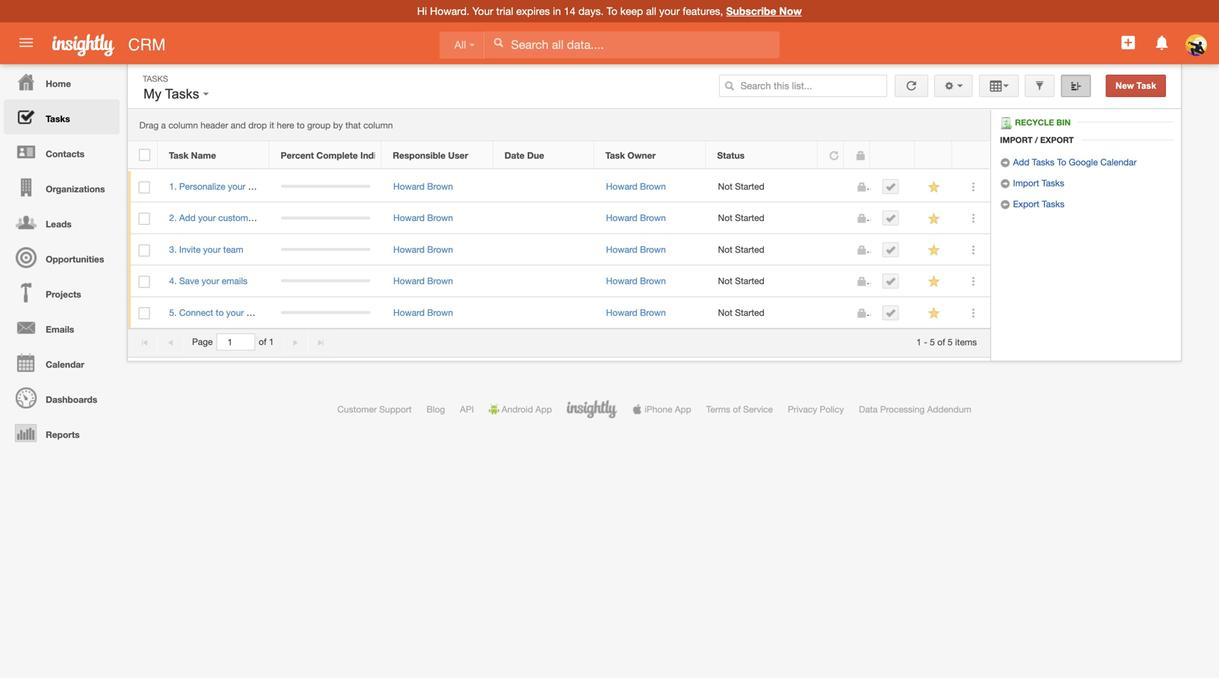 Task type: describe. For each thing, give the bounding box(es) containing it.
following image for 2. add your customers
[[927, 212, 942, 226]]

your for customers
[[198, 213, 216, 223]]

bin
[[1057, 118, 1071, 127]]

private task image for 5. connect to your files and apps
[[856, 308, 867, 319]]

save
[[179, 276, 199, 286]]

not for 2. add your customers
[[718, 213, 733, 223]]

customers
[[218, 213, 261, 223]]

all link
[[440, 32, 485, 59]]

apps
[[282, 307, 302, 318]]

owner
[[628, 150, 656, 161]]

account
[[248, 181, 280, 192]]

subscribe
[[726, 5, 777, 17]]

new
[[1116, 81, 1134, 91]]

contacts link
[[4, 135, 120, 170]]

not for 1. personalize your account
[[718, 181, 733, 192]]

responsible
[[393, 150, 446, 161]]

your for team
[[203, 244, 221, 255]]

1. personalize your account link
[[169, 181, 288, 192]]

in
[[553, 5, 561, 17]]

service
[[743, 404, 773, 415]]

projects link
[[4, 275, 120, 310]]

not started for 3. invite your team
[[718, 244, 765, 255]]

personalize
[[179, 181, 225, 192]]

my
[[144, 86, 161, 102]]

calendar inside 'link'
[[46, 360, 84, 370]]

support
[[379, 404, 412, 415]]

1 horizontal spatial to
[[297, 120, 305, 131]]

4. save your emails link
[[169, 276, 255, 286]]

it
[[270, 120, 274, 131]]

1 5 from the left
[[930, 337, 935, 347]]

refresh list image
[[904, 81, 919, 91]]

2 column from the left
[[363, 120, 393, 131]]

Search all data.... text field
[[485, 31, 780, 58]]

indicator
[[360, 150, 399, 161]]

notifications image
[[1153, 34, 1171, 52]]

0 vertical spatial to
[[607, 5, 618, 17]]

not started for 1. personalize your account
[[718, 181, 765, 192]]

invite
[[179, 244, 201, 255]]

3.
[[169, 244, 177, 255]]

0 horizontal spatial and
[[231, 120, 246, 131]]

3. invite your team link
[[169, 244, 251, 255]]

task inside "link"
[[1137, 81, 1157, 91]]

not for 3. invite your team
[[718, 244, 733, 255]]

1.
[[169, 181, 177, 192]]

reports
[[46, 430, 80, 440]]

following image for 4. save your emails
[[927, 275, 942, 289]]

hi howard. your trial expires in 14 days. to keep all your features, subscribe now
[[417, 5, 802, 17]]

row group containing 1. personalize your account
[[128, 171, 991, 329]]

android
[[502, 404, 533, 415]]

add inside row group
[[179, 213, 196, 223]]

Search this list... text field
[[719, 75, 887, 97]]

complete
[[316, 150, 358, 161]]

terms
[[706, 404, 731, 415]]

2. add your customers
[[169, 213, 261, 223]]

4. save your emails
[[169, 276, 248, 286]]

calendar link
[[4, 345, 120, 381]]

circle arrow left image
[[1000, 200, 1011, 210]]

not started for 5. connect to your files and apps
[[718, 307, 765, 318]]

1. personalize your account
[[169, 181, 280, 192]]

circle arrow right image
[[1000, 158, 1011, 168]]

navigation containing home
[[0, 64, 120, 451]]

organizations
[[46, 184, 105, 194]]

1 1 from the left
[[269, 337, 274, 347]]

drag a column header and drop it here to group by that column
[[139, 120, 393, 131]]

3 press ctrl + space to group column header from the left
[[952, 141, 990, 169]]

app for iphone app
[[675, 404, 691, 415]]

14
[[564, 5, 576, 17]]

items
[[955, 337, 977, 347]]

import for import tasks
[[1013, 178, 1040, 188]]

private task image for 2. add your customers
[[856, 214, 867, 224]]

your for emails
[[202, 276, 219, 286]]

api link
[[460, 404, 474, 415]]

recycle bin
[[1015, 118, 1071, 127]]

emails
[[222, 276, 248, 286]]

export tasks
[[1011, 199, 1065, 209]]

here
[[277, 120, 294, 131]]

import for import / export
[[1000, 135, 1033, 145]]

show list view filters image
[[1035, 81, 1045, 91]]

by
[[333, 120, 343, 131]]

add tasks to google calendar link
[[1000, 157, 1137, 168]]

task for task name
[[169, 150, 189, 161]]

api
[[460, 404, 474, 415]]

user
[[448, 150, 468, 161]]

private task image for 4. save your emails
[[856, 277, 867, 287]]

terms of service
[[706, 404, 773, 415]]

addendum
[[927, 404, 972, 415]]

2.
[[169, 213, 177, 223]]

repeating task image
[[829, 151, 840, 161]]

mark this task complete image for 1. personalize your account
[[886, 182, 896, 192]]

2 5 from the left
[[948, 337, 953, 347]]

0 horizontal spatial of
[[259, 337, 267, 347]]

cog image
[[944, 81, 955, 91]]

white image
[[493, 37, 504, 48]]

not started cell for 1. personalize your account
[[707, 171, 819, 203]]

add tasks to google calendar
[[1011, 157, 1137, 167]]

home
[[46, 79, 71, 89]]

expires
[[516, 5, 550, 17]]

google
[[1069, 157, 1098, 167]]

2 1 from the left
[[917, 337, 922, 347]]

not started cell for 4. save your emails
[[707, 266, 819, 297]]

your for account
[[228, 181, 246, 192]]

page
[[192, 337, 213, 347]]

row containing 5. connect to your files and apps
[[128, 297, 991, 329]]

search image
[[724, 81, 735, 91]]

1 column from the left
[[168, 120, 198, 131]]

iphone app
[[645, 404, 691, 415]]

privacy policy link
[[788, 404, 844, 415]]

started for 3. invite your team
[[735, 244, 765, 255]]

app for android app
[[536, 404, 552, 415]]

drag
[[139, 120, 159, 131]]

1 field
[[217, 334, 254, 350]]

1 horizontal spatial calendar
[[1101, 157, 1137, 167]]

dashboards link
[[4, 381, 120, 416]]

mark this task complete image for 4. save your emails
[[886, 276, 896, 287]]

0 vertical spatial export
[[1041, 135, 1074, 145]]

hi
[[417, 5, 427, 17]]

task owner
[[606, 150, 656, 161]]

subscribe now link
[[726, 5, 802, 17]]

data processing addendum link
[[859, 404, 972, 415]]

started for 1. personalize your account
[[735, 181, 765, 192]]

android app link
[[489, 404, 552, 415]]

trial
[[496, 5, 513, 17]]

your right "all"
[[659, 5, 680, 17]]

-
[[924, 337, 928, 347]]

2 press ctrl + space to group column header from the left
[[915, 141, 952, 169]]

not started cell for 3. invite your team
[[707, 234, 819, 266]]

my tasks button
[[140, 83, 213, 105]]

/
[[1035, 135, 1038, 145]]

2 horizontal spatial of
[[938, 337, 945, 347]]

1 - 5 of 5 items
[[917, 337, 977, 347]]

not started cell for 2. add your customers
[[707, 203, 819, 234]]

android app
[[502, 404, 552, 415]]

export inside 'link'
[[1013, 199, 1040, 209]]



Task type: locate. For each thing, give the bounding box(es) containing it.
2 not started cell from the top
[[707, 203, 819, 234]]

private task image
[[855, 151, 866, 161], [856, 214, 867, 224], [856, 277, 867, 287], [856, 308, 867, 319]]

3 not started cell from the top
[[707, 234, 819, 266]]

2 vertical spatial mark this task complete image
[[886, 308, 896, 318]]

your left account
[[228, 181, 246, 192]]

4.
[[169, 276, 177, 286]]

opportunities
[[46, 254, 104, 265]]

following image
[[927, 180, 942, 194], [927, 306, 942, 321]]

group
[[307, 120, 331, 131]]

row containing 1. personalize your account
[[128, 171, 991, 203]]

dashboards
[[46, 395, 97, 405]]

1 vertical spatial import
[[1013, 178, 1040, 188]]

press ctrl + space to group column header down cog image
[[915, 141, 952, 169]]

6 row from the top
[[128, 297, 991, 329]]

iphone app link
[[632, 404, 691, 415]]

tasks up import tasks
[[1032, 157, 1055, 167]]

private task image
[[856, 182, 867, 193], [856, 245, 867, 256]]

press ctrl + space to group column header right repeating task image
[[870, 141, 915, 169]]

5.
[[169, 307, 177, 318]]

my tasks
[[144, 86, 203, 102]]

2 vertical spatial following image
[[927, 275, 942, 289]]

0 vertical spatial mark this task complete image
[[886, 245, 896, 255]]

column right that
[[363, 120, 393, 131]]

add right circle arrow right icon at the right top of page
[[1013, 157, 1030, 167]]

1 horizontal spatial and
[[265, 307, 280, 318]]

2 horizontal spatial task
[[1137, 81, 1157, 91]]

processing
[[880, 404, 925, 415]]

1 vertical spatial mark this task complete image
[[886, 213, 896, 224]]

2 not from the top
[[718, 213, 733, 223]]

mark this task complete image for 3. invite your team
[[886, 245, 896, 255]]

that
[[345, 120, 361, 131]]

1 vertical spatial to
[[216, 307, 224, 318]]

row containing task name
[[128, 141, 990, 169]]

1 right 1 field
[[269, 337, 274, 347]]

your right save at the left top
[[202, 276, 219, 286]]

of right 1 field
[[259, 337, 267, 347]]

2 app from the left
[[675, 404, 691, 415]]

mark this task complete image for 2. add your customers
[[886, 213, 896, 224]]

your left 'team'
[[203, 244, 221, 255]]

1 mark this task complete image from the top
[[886, 182, 896, 192]]

to left keep
[[607, 5, 618, 17]]

0 horizontal spatial column
[[168, 120, 198, 131]]

1 app from the left
[[536, 404, 552, 415]]

reports link
[[4, 416, 120, 451]]

to left the google
[[1057, 157, 1067, 167]]

iphone
[[645, 404, 673, 415]]

not started cell
[[707, 171, 819, 203], [707, 203, 819, 234], [707, 234, 819, 266], [707, 266, 819, 297], [707, 297, 819, 329]]

private task image for account
[[856, 182, 867, 193]]

contacts
[[46, 149, 85, 159]]

features,
[[683, 5, 723, 17]]

cell
[[270, 171, 382, 203], [494, 171, 595, 203], [819, 171, 845, 203], [871, 171, 916, 203], [270, 203, 382, 234], [494, 203, 595, 234], [819, 203, 845, 234], [871, 203, 916, 234], [270, 234, 382, 266], [494, 234, 595, 266], [819, 234, 845, 266], [871, 234, 916, 266], [270, 266, 382, 297], [494, 266, 595, 297], [819, 266, 845, 297], [871, 266, 916, 297], [270, 297, 382, 329], [494, 297, 595, 329], [819, 297, 845, 329], [871, 297, 916, 329]]

and right the files
[[265, 307, 280, 318]]

0 vertical spatial private task image
[[856, 182, 867, 193]]

and
[[231, 120, 246, 131], [265, 307, 280, 318]]

emails link
[[4, 310, 120, 345]]

task for task owner
[[606, 150, 625, 161]]

2. add your customers link
[[169, 213, 268, 223]]

1 following image from the top
[[927, 212, 942, 226]]

0 horizontal spatial to
[[216, 307, 224, 318]]

app
[[536, 404, 552, 415], [675, 404, 691, 415]]

of right -
[[938, 337, 945, 347]]

3 row from the top
[[128, 203, 991, 234]]

emails
[[46, 324, 74, 335]]

4 row from the top
[[128, 234, 991, 266]]

None checkbox
[[139, 149, 150, 161], [139, 182, 150, 194], [139, 245, 150, 257], [139, 276, 150, 288], [139, 149, 150, 161], [139, 182, 150, 194], [139, 245, 150, 257], [139, 276, 150, 288]]

1 press ctrl + space to group column header from the left
[[870, 141, 915, 169]]

your up 3. invite your team
[[198, 213, 216, 223]]

5 started from the top
[[735, 307, 765, 318]]

0 vertical spatial add
[[1013, 157, 1030, 167]]

task left owner
[[606, 150, 625, 161]]

and inside row group
[[265, 307, 280, 318]]

1 not from the top
[[718, 181, 733, 192]]

import right circle arrow right image
[[1013, 178, 1040, 188]]

following image
[[927, 212, 942, 226], [927, 243, 942, 258], [927, 275, 942, 289]]

following image for 3. invite your team
[[927, 243, 942, 258]]

2 not started from the top
[[718, 213, 765, 223]]

0 horizontal spatial export
[[1013, 199, 1040, 209]]

5 row from the top
[[128, 266, 991, 297]]

export down bin
[[1041, 135, 1074, 145]]

row group
[[128, 171, 991, 329]]

1 vertical spatial calendar
[[46, 360, 84, 370]]

task name
[[169, 150, 216, 161]]

0 vertical spatial calendar
[[1101, 157, 1137, 167]]

tasks inside 'link'
[[1042, 199, 1065, 209]]

connect
[[179, 307, 213, 318]]

row
[[128, 141, 990, 169], [128, 171, 991, 203], [128, 203, 991, 234], [128, 234, 991, 266], [128, 266, 991, 297], [128, 297, 991, 329]]

1 horizontal spatial export
[[1041, 135, 1074, 145]]

import tasks link
[[1000, 178, 1065, 189]]

0 horizontal spatial 1
[[269, 337, 274, 347]]

to inside add tasks to google calendar link
[[1057, 157, 1067, 167]]

add right 2.
[[179, 213, 196, 223]]

data processing addendum
[[859, 404, 972, 415]]

and left drop on the left
[[231, 120, 246, 131]]

5. connect to your files and apps
[[169, 307, 302, 318]]

0 horizontal spatial calendar
[[46, 360, 84, 370]]

date due
[[505, 150, 544, 161]]

customer
[[337, 404, 377, 415]]

1 horizontal spatial to
[[1057, 157, 1067, 167]]

tasks for import tasks
[[1042, 178, 1065, 188]]

team
[[223, 244, 243, 255]]

0 horizontal spatial 5
[[930, 337, 935, 347]]

following image up -
[[927, 306, 942, 321]]

0 vertical spatial following image
[[927, 212, 942, 226]]

customer support
[[337, 404, 412, 415]]

1 vertical spatial following image
[[927, 306, 942, 321]]

due
[[527, 150, 544, 161]]

tasks link
[[4, 99, 120, 135]]

0 vertical spatial mark this task complete image
[[886, 182, 896, 192]]

0 horizontal spatial add
[[179, 213, 196, 223]]

4 not from the top
[[718, 276, 733, 286]]

organizations link
[[4, 170, 120, 205]]

5
[[930, 337, 935, 347], [948, 337, 953, 347]]

row containing 3. invite your team
[[128, 234, 991, 266]]

tasks for export tasks
[[1042, 199, 1065, 209]]

task left the name
[[169, 150, 189, 161]]

2 mark this task complete image from the top
[[886, 213, 896, 224]]

1 left -
[[917, 337, 922, 347]]

all
[[455, 39, 466, 51]]

1 horizontal spatial 5
[[948, 337, 953, 347]]

0 horizontal spatial task
[[169, 150, 189, 161]]

howard brown
[[393, 181, 453, 192], [606, 181, 666, 192], [393, 213, 453, 223], [606, 213, 666, 223], [393, 244, 453, 255], [606, 244, 666, 255], [393, 276, 453, 286], [606, 276, 666, 286], [393, 307, 453, 318], [606, 307, 666, 318]]

1 following image from the top
[[927, 180, 942, 194]]

following image left circle arrow right image
[[927, 180, 942, 194]]

3. invite your team
[[169, 244, 243, 255]]

1 vertical spatial private task image
[[856, 245, 867, 256]]

add
[[1013, 157, 1030, 167], [179, 213, 196, 223]]

0 vertical spatial and
[[231, 120, 246, 131]]

4 not started from the top
[[718, 276, 765, 286]]

calendar right the google
[[1101, 157, 1137, 167]]

task
[[1137, 81, 1157, 91], [169, 150, 189, 161], [606, 150, 625, 161]]

2 started from the top
[[735, 213, 765, 223]]

tasks down add tasks to google calendar link
[[1042, 178, 1065, 188]]

1 horizontal spatial of
[[733, 404, 741, 415]]

3 not from the top
[[718, 244, 733, 255]]

started for 2. add your customers
[[735, 213, 765, 223]]

circle arrow right image
[[1000, 179, 1011, 189]]

tasks up my
[[143, 74, 168, 84]]

1 vertical spatial to
[[1057, 157, 1067, 167]]

of
[[259, 337, 267, 347], [938, 337, 945, 347], [733, 404, 741, 415]]

calendar up dashboards "link"
[[46, 360, 84, 370]]

1 private task image from the top
[[856, 182, 867, 193]]

press ctrl + space to group column header
[[870, 141, 915, 169], [915, 141, 952, 169], [952, 141, 990, 169]]

privacy
[[788, 404, 817, 415]]

3 not started from the top
[[718, 244, 765, 255]]

3 mark this task complete image from the top
[[886, 308, 896, 318]]

1 horizontal spatial column
[[363, 120, 393, 131]]

tasks
[[143, 74, 168, 84], [165, 86, 199, 102], [46, 114, 70, 124], [1032, 157, 1055, 167], [1042, 178, 1065, 188], [1042, 199, 1065, 209]]

1 vertical spatial following image
[[927, 243, 942, 258]]

percent
[[281, 150, 314, 161]]

1 vertical spatial add
[[179, 213, 196, 223]]

show sidebar image
[[1071, 81, 1081, 91]]

following image for 5. connect to your files and apps
[[927, 306, 942, 321]]

name
[[191, 150, 216, 161]]

recycle bin link
[[1000, 117, 1079, 129]]

of right terms on the right of page
[[733, 404, 741, 415]]

3 started from the top
[[735, 244, 765, 255]]

5 left items
[[948, 337, 953, 347]]

2 mark this task complete image from the top
[[886, 276, 896, 287]]

4 started from the top
[[735, 276, 765, 286]]

not started for 4. save your emails
[[718, 276, 765, 286]]

mark this task complete image for 5. connect to your files and apps
[[886, 308, 896, 318]]

of 1
[[259, 337, 274, 347]]

0 vertical spatial to
[[297, 120, 305, 131]]

2 following image from the top
[[927, 243, 942, 258]]

tasks up contacts link
[[46, 114, 70, 124]]

tasks right my
[[165, 86, 199, 102]]

1 not started cell from the top
[[707, 171, 819, 203]]

blog
[[427, 404, 445, 415]]

5 not from the top
[[718, 307, 733, 318]]

5 right -
[[930, 337, 935, 347]]

1 horizontal spatial 1
[[917, 337, 922, 347]]

export tasks link
[[1000, 199, 1065, 210]]

1 vertical spatial and
[[265, 307, 280, 318]]

your left the files
[[226, 307, 244, 318]]

blog link
[[427, 404, 445, 415]]

days.
[[579, 5, 604, 17]]

column right a in the left top of the page
[[168, 120, 198, 131]]

1 vertical spatial mark this task complete image
[[886, 276, 896, 287]]

not for 4. save your emails
[[718, 276, 733, 286]]

1 horizontal spatial app
[[675, 404, 691, 415]]

import left the /
[[1000, 135, 1033, 145]]

1 not started from the top
[[718, 181, 765, 192]]

app right 'android' at the bottom of page
[[536, 404, 552, 415]]

mark this task complete image
[[886, 182, 896, 192], [886, 213, 896, 224], [886, 308, 896, 318]]

5 not started from the top
[[718, 307, 765, 318]]

to right here on the left
[[297, 120, 305, 131]]

not started for 2. add your customers
[[718, 213, 765, 223]]

a
[[161, 120, 166, 131]]

4 not started cell from the top
[[707, 266, 819, 297]]

task right new
[[1137, 81, 1157, 91]]

terms of service link
[[706, 404, 773, 415]]

leads
[[46, 219, 72, 230]]

tasks for add tasks to google calendar
[[1032, 157, 1055, 167]]

drop
[[248, 120, 267, 131]]

2 row from the top
[[128, 171, 991, 203]]

2 private task image from the top
[[856, 245, 867, 256]]

not
[[718, 181, 733, 192], [718, 213, 733, 223], [718, 244, 733, 255], [718, 276, 733, 286], [718, 307, 733, 318]]

1 horizontal spatial add
[[1013, 157, 1030, 167]]

started
[[735, 181, 765, 192], [735, 213, 765, 223], [735, 244, 765, 255], [735, 276, 765, 286], [735, 307, 765, 318]]

import
[[1000, 135, 1033, 145], [1013, 178, 1040, 188]]

None checkbox
[[139, 213, 150, 225], [139, 308, 150, 320], [139, 213, 150, 225], [139, 308, 150, 320]]

5 not started cell from the top
[[707, 297, 819, 329]]

2 following image from the top
[[927, 306, 942, 321]]

to inside row group
[[216, 307, 224, 318]]

press ctrl + space to group column header left circle arrow right icon at the right top of page
[[952, 141, 990, 169]]

1 mark this task complete image from the top
[[886, 245, 896, 255]]

3 following image from the top
[[927, 275, 942, 289]]

tasks down import tasks
[[1042, 199, 1065, 209]]

1 started from the top
[[735, 181, 765, 192]]

export right circle arrow left icon
[[1013, 199, 1040, 209]]

your
[[659, 5, 680, 17], [228, 181, 246, 192], [198, 213, 216, 223], [203, 244, 221, 255], [202, 276, 219, 286], [226, 307, 244, 318]]

following image for 1. personalize your account
[[927, 180, 942, 194]]

row containing 2. add your customers
[[128, 203, 991, 234]]

tasks inside 'link'
[[46, 114, 70, 124]]

not started cell for 5. connect to your files and apps
[[707, 297, 819, 329]]

0 vertical spatial following image
[[927, 180, 942, 194]]

to right connect
[[216, 307, 224, 318]]

row containing 4. save your emails
[[128, 266, 991, 297]]

0 horizontal spatial app
[[536, 404, 552, 415]]

1 vertical spatial export
[[1013, 199, 1040, 209]]

navigation
[[0, 64, 120, 451]]

howard brown link
[[393, 181, 453, 192], [606, 181, 666, 192], [393, 213, 453, 223], [606, 213, 666, 223], [393, 244, 453, 255], [606, 244, 666, 255], [393, 276, 453, 286], [606, 276, 666, 286], [393, 307, 453, 318], [606, 307, 666, 318]]

private task image for team
[[856, 245, 867, 256]]

projects
[[46, 289, 81, 300]]

header
[[201, 120, 228, 131]]

tasks for my tasks
[[165, 86, 199, 102]]

not for 5. connect to your files and apps
[[718, 307, 733, 318]]

0 vertical spatial import
[[1000, 135, 1033, 145]]

tasks inside button
[[165, 86, 199, 102]]

policy
[[820, 404, 844, 415]]

0 horizontal spatial to
[[607, 5, 618, 17]]

column
[[168, 120, 198, 131], [363, 120, 393, 131]]

started for 5. connect to your files and apps
[[735, 307, 765, 318]]

to
[[297, 120, 305, 131], [216, 307, 224, 318]]

1 horizontal spatial task
[[606, 150, 625, 161]]

started for 4. save your emails
[[735, 276, 765, 286]]

all
[[646, 5, 657, 17]]

1 row from the top
[[128, 141, 990, 169]]

new task link
[[1106, 75, 1166, 97]]

privacy policy
[[788, 404, 844, 415]]

keep
[[620, 5, 643, 17]]

app right iphone
[[675, 404, 691, 415]]

5. connect to your files and apps link
[[169, 307, 310, 318]]

mark this task complete image
[[886, 245, 896, 255], [886, 276, 896, 287]]



Task type: vqa. For each thing, say whether or not it's contained in the screenshot.
Day
no



